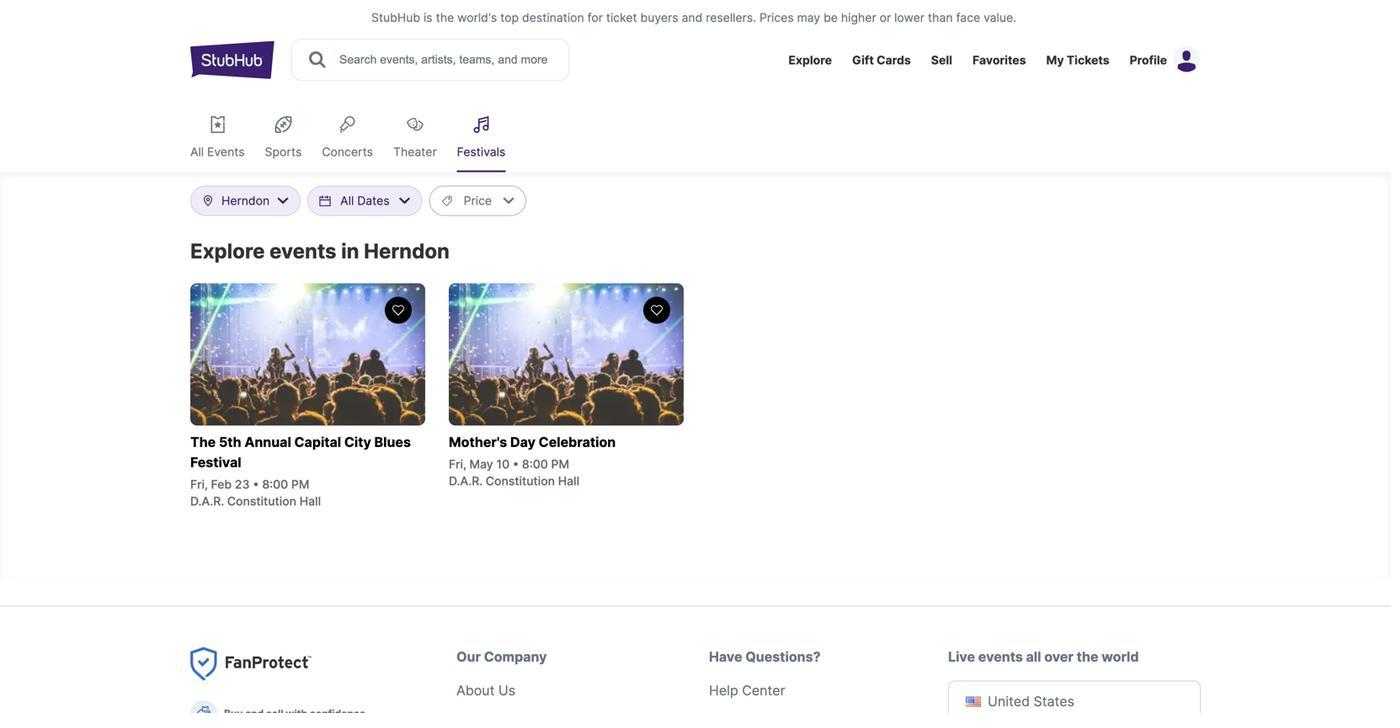 Task type: vqa. For each thing, say whether or not it's contained in the screenshot.
PM in The 5th Annual Capital City Blues Festival Fri, Feb 23 • 8:00 PM D.A.R. Constitution Hall
yes



Task type: describe. For each thing, give the bounding box(es) containing it.
in
[[341, 239, 359, 264]]

my tickets
[[1046, 53, 1109, 67]]

and
[[682, 11, 703, 25]]

about
[[456, 682, 495, 699]]

than
[[928, 11, 953, 25]]

festival
[[190, 454, 241, 471]]

gift cards link
[[852, 53, 911, 67]]

cards
[[877, 53, 911, 67]]

all events
[[190, 145, 245, 159]]

world
[[1102, 649, 1139, 665]]

us
[[498, 682, 515, 699]]

capital
[[294, 434, 341, 450]]

price
[[464, 194, 492, 208]]

annual
[[244, 434, 291, 450]]

hall inside the 5th annual capital city blues festival fri, feb 23 • 8:00 pm d.a.r. constitution hall
[[300, 494, 321, 509]]

my
[[1046, 53, 1064, 67]]

profile link
[[1130, 53, 1167, 67]]

0 horizontal spatial the
[[436, 11, 454, 25]]

center
[[742, 682, 785, 699]]

explore for explore events in herndon
[[190, 239, 265, 264]]

herndon inside button
[[221, 194, 270, 208]]

united
[[988, 693, 1030, 710]]

my tickets link
[[1046, 53, 1109, 67]]

may
[[469, 457, 493, 472]]

1 horizontal spatial herndon
[[364, 239, 450, 264]]

profile
[[1130, 53, 1167, 67]]

pm inside mother's day celebration fri, may 10 • 8:00 pm d.a.r. constitution hall
[[551, 457, 569, 472]]

23
[[235, 477, 250, 492]]

top
[[500, 11, 519, 25]]

company
[[484, 649, 547, 665]]

celebration
[[539, 434, 616, 450]]

city
[[344, 434, 371, 450]]

or
[[880, 11, 891, 25]]

10
[[496, 457, 510, 472]]

herndon button
[[201, 187, 290, 215]]

may
[[797, 11, 820, 25]]

for
[[587, 11, 603, 25]]

world's
[[457, 11, 497, 25]]

sell
[[931, 53, 952, 67]]

all
[[1026, 649, 1041, 665]]

5th
[[219, 434, 241, 450]]

• inside the 5th annual capital city blues festival fri, feb 23 • 8:00 pm d.a.r. constitution hall
[[253, 477, 259, 492]]

sports
[[265, 145, 302, 159]]

fri, inside mother's day celebration fri, may 10 • 8:00 pm d.a.r. constitution hall
[[449, 457, 466, 472]]

concerts
[[322, 145, 373, 159]]

8:00 inside the 5th annual capital city blues festival fri, feb 23 • 8:00 pm d.a.r. constitution hall
[[262, 477, 288, 492]]

gift
[[852, 53, 874, 67]]

gift cards
[[852, 53, 911, 67]]

blues
[[374, 434, 411, 450]]

about us link
[[456, 682, 515, 699]]

d.a.r. inside mother's day celebration fri, may 10 • 8:00 pm d.a.r. constitution hall
[[449, 474, 483, 488]]

fri, inside the 5th annual capital city blues festival fri, feb 23 • 8:00 pm d.a.r. constitution hall
[[190, 477, 208, 492]]

live events all over the world
[[948, 649, 1139, 665]]

events for in
[[269, 239, 336, 264]]

festivals
[[457, 145, 505, 159]]

united states button
[[948, 681, 1201, 713]]

feb
[[211, 477, 232, 492]]

• inside mother's day celebration fri, may 10 • 8:00 pm d.a.r. constitution hall
[[513, 457, 519, 472]]



Task type: locate. For each thing, give the bounding box(es) containing it.
pm down capital
[[291, 477, 309, 492]]

mother's day celebration fri, may 10 • 8:00 pm d.a.r. constitution hall
[[449, 434, 616, 488]]

is
[[424, 11, 433, 25]]

about us
[[456, 682, 515, 699]]

constitution down 10
[[486, 474, 555, 488]]

8:00 inside mother's day celebration fri, may 10 • 8:00 pm d.a.r. constitution hall
[[522, 457, 548, 472]]

explore down "may"
[[788, 53, 832, 67]]

herndon right in
[[364, 239, 450, 264]]

favorites link
[[973, 53, 1026, 67]]

1 vertical spatial hall
[[300, 494, 321, 509]]

1 vertical spatial explore
[[190, 239, 265, 264]]

all for all events
[[190, 145, 204, 159]]

all left the dates
[[340, 194, 354, 208]]

hall down celebration
[[558, 474, 579, 488]]

8:00 down day
[[522, 457, 548, 472]]

explore events in herndon
[[190, 239, 450, 264]]

all
[[190, 145, 204, 159], [340, 194, 354, 208]]

0 horizontal spatial d.a.r.
[[190, 494, 224, 509]]

explore for explore link
[[788, 53, 832, 67]]

buyers
[[640, 11, 678, 25]]

constitution
[[486, 474, 555, 488], [227, 494, 296, 509]]

1 vertical spatial 8:00
[[262, 477, 288, 492]]

higher
[[841, 11, 876, 25]]

explore
[[788, 53, 832, 67], [190, 239, 265, 264]]

help center link
[[709, 682, 785, 699]]

0 horizontal spatial explore
[[190, 239, 265, 264]]

explore link
[[788, 53, 832, 67]]

fri, left the feb
[[190, 477, 208, 492]]

0 vertical spatial all
[[190, 145, 204, 159]]

0 horizontal spatial •
[[253, 477, 259, 492]]

events
[[207, 145, 245, 159]]

stubhub
[[371, 11, 420, 25]]

fan protect gurantee image
[[190, 647, 312, 682]]

prices
[[759, 11, 794, 25]]

pm down celebration
[[551, 457, 569, 472]]

the right is
[[436, 11, 454, 25]]

1 vertical spatial the
[[1077, 649, 1099, 665]]

fri, left may
[[449, 457, 466, 472]]

favorites
[[973, 53, 1026, 67]]

0 horizontal spatial 8:00
[[262, 477, 288, 492]]

1 vertical spatial events
[[978, 649, 1023, 665]]

0 horizontal spatial fri,
[[190, 477, 208, 492]]

have questions?
[[709, 649, 821, 665]]

all for all dates
[[340, 194, 354, 208]]

Search events, artists, teams, and more field
[[338, 51, 553, 69]]

ticket
[[606, 11, 637, 25]]

price button
[[429, 186, 526, 216]]

1 horizontal spatial pm
[[551, 457, 569, 472]]

have
[[709, 649, 742, 665]]

our company
[[456, 649, 547, 665]]

events left all on the right bottom of page
[[978, 649, 1023, 665]]

lower
[[894, 11, 925, 25]]

dates
[[357, 194, 390, 208]]

herndon
[[221, 194, 270, 208], [364, 239, 450, 264]]

•
[[513, 457, 519, 472], [253, 477, 259, 492]]

0 horizontal spatial events
[[269, 239, 336, 264]]

united states
[[988, 693, 1074, 710]]

stubhub image
[[190, 39, 275, 81]]

0 vertical spatial hall
[[558, 474, 579, 488]]

• right 10
[[513, 457, 519, 472]]

live
[[948, 649, 975, 665]]

over
[[1044, 649, 1074, 665]]

stubhub is the world's top destination for ticket buyers and resellers. prices may be higher or lower than face value.
[[371, 11, 1016, 25]]

events for all
[[978, 649, 1023, 665]]

fri,
[[449, 457, 466, 472], [190, 477, 208, 492]]

• right 23
[[253, 477, 259, 492]]

1 horizontal spatial all
[[340, 194, 354, 208]]

states
[[1034, 693, 1074, 710]]

1 horizontal spatial events
[[978, 649, 1023, 665]]

value.
[[984, 11, 1016, 25]]

1 vertical spatial fri,
[[190, 477, 208, 492]]

all left "events"
[[190, 145, 204, 159]]

1 horizontal spatial •
[[513, 457, 519, 472]]

0 vertical spatial pm
[[551, 457, 569, 472]]

0 vertical spatial events
[[269, 239, 336, 264]]

1 horizontal spatial fri,
[[449, 457, 466, 472]]

day
[[510, 434, 536, 450]]

0 vertical spatial •
[[513, 457, 519, 472]]

constitution down 23
[[227, 494, 296, 509]]

pm inside the 5th annual capital city blues festival fri, feb 23 • 8:00 pm d.a.r. constitution hall
[[291, 477, 309, 492]]

0 horizontal spatial pm
[[291, 477, 309, 492]]

sell link
[[931, 53, 952, 67]]

help center
[[709, 682, 785, 699]]

constitution inside mother's day celebration fri, may 10 • 8:00 pm d.a.r. constitution hall
[[486, 474, 555, 488]]

0 vertical spatial d.a.r.
[[449, 474, 483, 488]]

questions?
[[745, 649, 821, 665]]

0 horizontal spatial herndon
[[221, 194, 270, 208]]

resellers.
[[706, 11, 756, 25]]

theater
[[393, 145, 437, 159]]

the
[[190, 434, 216, 450]]

0 vertical spatial herndon
[[221, 194, 270, 208]]

d.a.r.
[[449, 474, 483, 488], [190, 494, 224, 509]]

0 vertical spatial fri,
[[449, 457, 466, 472]]

all dates
[[340, 194, 390, 208]]

1 vertical spatial •
[[253, 477, 259, 492]]

0 horizontal spatial constitution
[[227, 494, 296, 509]]

0 vertical spatial constitution
[[486, 474, 555, 488]]

1 horizontal spatial hall
[[558, 474, 579, 488]]

8:00 right 23
[[262, 477, 288, 492]]

1 horizontal spatial explore
[[788, 53, 832, 67]]

0 horizontal spatial all
[[190, 145, 204, 159]]

destination
[[522, 11, 584, 25]]

1 horizontal spatial constitution
[[486, 474, 555, 488]]

tickets
[[1067, 53, 1109, 67]]

8:00
[[522, 457, 548, 472], [262, 477, 288, 492]]

d.a.r. down may
[[449, 474, 483, 488]]

events
[[269, 239, 336, 264], [978, 649, 1023, 665]]

1 horizontal spatial 8:00
[[522, 457, 548, 472]]

herndon down "events"
[[221, 194, 270, 208]]

the right over at the bottom of the page
[[1077, 649, 1099, 665]]

0 vertical spatial the
[[436, 11, 454, 25]]

the 5th annual capital city blues festival fri, feb 23 • 8:00 pm d.a.r. constitution hall
[[190, 434, 411, 509]]

hall inside mother's day celebration fri, may 10 • 8:00 pm d.a.r. constitution hall
[[558, 474, 579, 488]]

1 vertical spatial pm
[[291, 477, 309, 492]]

the
[[436, 11, 454, 25], [1077, 649, 1099, 665]]

1 horizontal spatial d.a.r.
[[449, 474, 483, 488]]

help
[[709, 682, 738, 699]]

0 vertical spatial explore
[[788, 53, 832, 67]]

hall down capital
[[300, 494, 321, 509]]

1 horizontal spatial the
[[1077, 649, 1099, 665]]

d.a.r. inside the 5th annual capital city blues festival fri, feb 23 • 8:00 pm d.a.r. constitution hall
[[190, 494, 224, 509]]

our
[[456, 649, 481, 665]]

face
[[956, 11, 980, 25]]

explore down herndon button
[[190, 239, 265, 264]]

0 vertical spatial 8:00
[[522, 457, 548, 472]]

be
[[824, 11, 838, 25]]

hall
[[558, 474, 579, 488], [300, 494, 321, 509]]

pm
[[551, 457, 569, 472], [291, 477, 309, 492]]

1 vertical spatial all
[[340, 194, 354, 208]]

mother's
[[449, 434, 507, 450]]

0 horizontal spatial hall
[[300, 494, 321, 509]]

1 vertical spatial constitution
[[227, 494, 296, 509]]

1 vertical spatial d.a.r.
[[190, 494, 224, 509]]

d.a.r. down the feb
[[190, 494, 224, 509]]

events left in
[[269, 239, 336, 264]]

constitution inside the 5th annual capital city blues festival fri, feb 23 • 8:00 pm d.a.r. constitution hall
[[227, 494, 296, 509]]

1 vertical spatial herndon
[[364, 239, 450, 264]]



